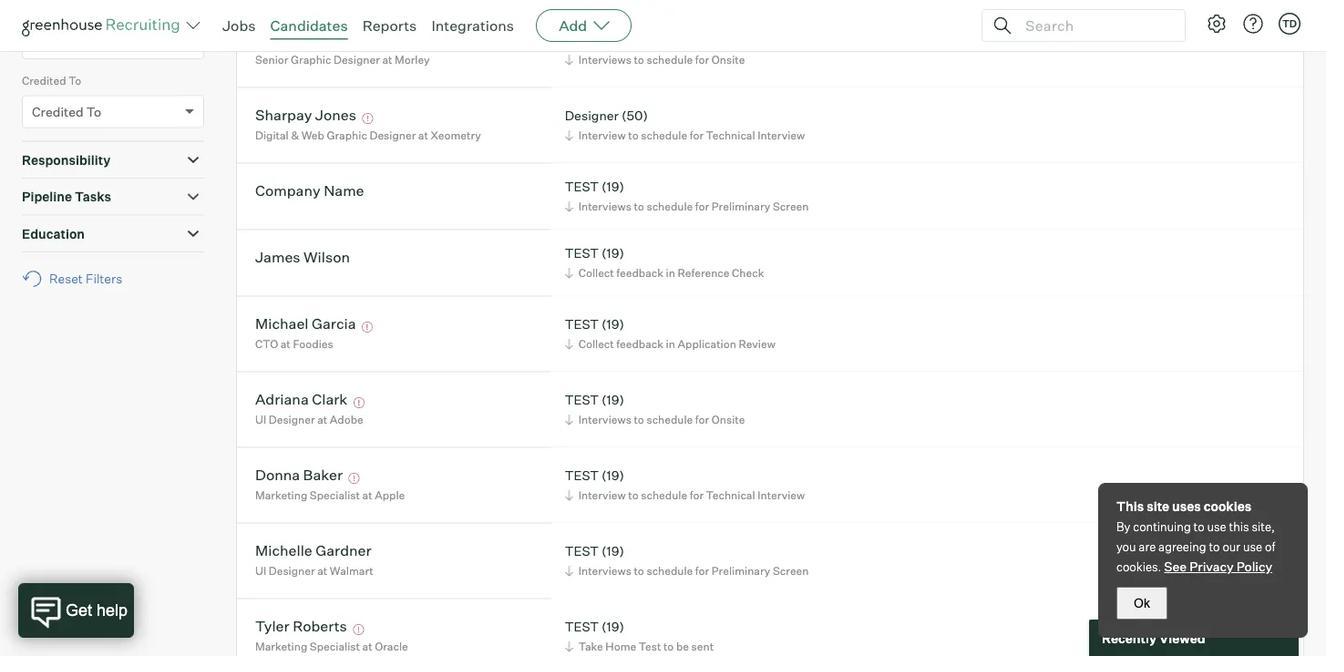 Task type: locate. For each thing, give the bounding box(es) containing it.
for inside designer (50) interview to schedule for technical interview
[[690, 129, 704, 142]]

0 vertical spatial ui
[[255, 413, 266, 427]]

graphic down jones
[[327, 129, 367, 142]]

take home test to be sent link
[[562, 638, 719, 656]]

feedback for test (19) collect feedback in application review
[[617, 338, 664, 351]]

4 test from the top
[[565, 392, 599, 408]]

credited up responsibility
[[32, 104, 84, 120]]

1 vertical spatial feedback
[[617, 338, 664, 351]]

1 vertical spatial collect
[[579, 338, 614, 351]]

ui
[[255, 413, 266, 427], [255, 565, 266, 578]]

home
[[606, 640, 637, 654]]

use left this
[[1208, 520, 1227, 534]]

1 vertical spatial ui
[[255, 565, 266, 578]]

be
[[677, 640, 689, 654]]

0 vertical spatial preliminary
[[712, 200, 771, 214]]

0 vertical spatial interviews to schedule for preliminary screen link
[[562, 198, 814, 215]]

collect for test (19) collect feedback in application review
[[579, 338, 614, 351]]

responsibility
[[22, 152, 111, 168]]

credited down source element
[[22, 74, 66, 88]]

at down tyler roberts has been in take home test for more than 7 days 'icon'
[[362, 640, 373, 654]]

education
[[22, 226, 85, 242]]

james wilson
[[255, 248, 350, 266]]

2 (19) from the top
[[602, 245, 625, 261]]

interviews inside test (19) interviews to schedule for onsite
[[579, 413, 632, 427]]

foodies
[[293, 338, 333, 351]]

3 interviews from the top
[[579, 413, 632, 427]]

schedule up designer (50) interview to schedule for technical interview
[[647, 53, 693, 67]]

(50) right add
[[622, 32, 648, 48]]

at down donna baker has been in technical interview for more than 14 days icon
[[362, 489, 373, 503]]

interviews to schedule for preliminary screen link up be
[[562, 563, 814, 580]]

schedule inside test (19) interview to schedule for technical interview
[[641, 489, 688, 503]]

continuing
[[1134, 520, 1192, 534]]

in
[[666, 266, 676, 280], [666, 338, 676, 351]]

baker
[[303, 466, 343, 484]]

of
[[1266, 540, 1276, 554]]

graphic inside ahmed hamoud senior graphic designer at morley
[[291, 53, 331, 67]]

to down test (19) interviews to schedule for onsite
[[628, 489, 639, 503]]

interviews to schedule for preliminary screen link
[[562, 198, 814, 215], [562, 563, 814, 580]]

0 vertical spatial test (19) interviews to schedule for preliminary screen
[[565, 178, 809, 214]]

policy
[[1237, 559, 1273, 575]]

are
[[1139, 540, 1156, 554]]

in left reference
[[666, 266, 676, 280]]

pipeline
[[22, 189, 72, 205]]

0 vertical spatial specialist
[[310, 489, 360, 503]]

(19) inside test (19) collect feedback in reference check
[[602, 245, 625, 261]]

adobe
[[330, 413, 364, 427]]

(19) inside test (19) collect feedback in application review
[[602, 316, 625, 332]]

feedback inside test (19) collect feedback in application review
[[617, 338, 664, 351]]

schedule up test (19) interview to schedule for technical interview
[[647, 413, 693, 427]]

2 interviews to schedule for onsite link from the top
[[562, 411, 750, 429]]

0 vertical spatial in
[[666, 266, 676, 280]]

1 vertical spatial test (19) interviews to schedule for preliminary screen
[[565, 543, 809, 578]]

(19) inside test (19) take home test to be sent
[[602, 619, 625, 635]]

preliminary up check
[[712, 200, 771, 214]]

collect inside test (19) collect feedback in application review
[[579, 338, 614, 351]]

digital & web graphic designer at xeometry
[[255, 129, 481, 142]]

walmart
[[330, 565, 374, 578]]

at left morley
[[382, 53, 392, 67]]

ui down the "michelle"
[[255, 565, 266, 578]]

interviews to schedule for onsite link up test (19) interview to schedule for technical interview
[[562, 411, 750, 429]]

to down designer (50) interviews to schedule for onsite
[[628, 129, 639, 142]]

1 interviews to schedule for onsite link from the top
[[562, 51, 750, 69]]

credited to
[[22, 74, 81, 88], [32, 104, 101, 120]]

ui down "adriana"
[[255, 413, 266, 427]]

clark
[[312, 390, 348, 409]]

onsite inside test (19) interviews to schedule for onsite
[[712, 413, 745, 427]]

0 horizontal spatial to
[[69, 74, 81, 88]]

preliminary for first interviews to schedule for preliminary screen link from the top
[[712, 200, 771, 214]]

1 vertical spatial interview to schedule for technical interview link
[[562, 487, 810, 504]]

adriana
[[255, 390, 309, 409]]

test (19) take home test to be sent
[[565, 619, 714, 654]]

at right cto
[[281, 338, 291, 351]]

reset
[[49, 271, 83, 287]]

(19) inside test (19) interviews to schedule for onsite
[[602, 392, 625, 408]]

web
[[302, 129, 325, 142]]

senior
[[255, 53, 289, 67]]

sharpay jones
[[255, 106, 357, 124]]

in left application
[[666, 338, 676, 351]]

source
[[22, 5, 58, 19], [32, 35, 74, 51]]

&
[[291, 129, 299, 142]]

ui inside michelle gardner ui designer at walmart
[[255, 565, 266, 578]]

(19) for the 'interviews to schedule for onsite' link associated with test (19)
[[602, 392, 625, 408]]

designer inside designer (50) interviews to schedule for onsite
[[565, 32, 619, 48]]

at down the michelle gardner link
[[317, 565, 328, 578]]

2 collect from the top
[[579, 338, 614, 351]]

interviews
[[579, 53, 632, 67], [579, 200, 632, 214], [579, 413, 632, 427], [579, 565, 632, 578]]

to up responsibility
[[86, 104, 101, 120]]

ahmed hamoud senior graphic designer at morley
[[255, 30, 430, 67]]

to
[[634, 53, 645, 67], [628, 129, 639, 142], [634, 200, 645, 214], [634, 413, 645, 427], [628, 489, 639, 503], [1194, 520, 1205, 534], [1209, 540, 1221, 554], [634, 565, 645, 578], [664, 640, 674, 654]]

greenhouse recruiting image
[[22, 15, 186, 36]]

2 interview to schedule for technical interview link from the top
[[562, 487, 810, 504]]

0 vertical spatial onsite
[[712, 53, 745, 67]]

7 (19) from the top
[[602, 619, 625, 635]]

0 vertical spatial technical
[[706, 129, 756, 142]]

4 interviews from the top
[[579, 565, 632, 578]]

1 vertical spatial interviews to schedule for onsite link
[[562, 411, 750, 429]]

in for test (19) collect feedback in reference check
[[666, 266, 676, 280]]

onsite up designer (50) interview to schedule for technical interview
[[712, 53, 745, 67]]

our
[[1223, 540, 1241, 554]]

test
[[565, 178, 599, 194], [565, 245, 599, 261], [565, 316, 599, 332], [565, 392, 599, 408], [565, 467, 599, 483], [565, 543, 599, 559], [565, 619, 599, 635]]

1 vertical spatial specialist
[[310, 640, 360, 654]]

0 vertical spatial collect
[[579, 266, 614, 280]]

1 vertical spatial credited
[[32, 104, 84, 120]]

2 test from the top
[[565, 245, 599, 261]]

0 vertical spatial screen
[[773, 200, 809, 214]]

test (19) interviews to schedule for preliminary screen up test (19) collect feedback in reference check
[[565, 178, 809, 214]]

candidates link
[[270, 16, 348, 35]]

(50) inside designer (50) interviews to schedule for onsite
[[622, 32, 648, 48]]

designer inside ahmed hamoud senior graphic designer at morley
[[334, 53, 380, 67]]

1 test from the top
[[565, 178, 599, 194]]

1 test (19) interviews to schedule for preliminary screen from the top
[[565, 178, 809, 214]]

interviews to schedule for preliminary screen link up test (19) collect feedback in reference check
[[562, 198, 814, 215]]

1 vertical spatial (50)
[[622, 107, 648, 123]]

2 preliminary from the top
[[712, 565, 771, 578]]

sent
[[692, 640, 714, 654]]

for inside test (19) interview to schedule for technical interview
[[690, 489, 704, 503]]

1 horizontal spatial to
[[86, 104, 101, 120]]

1 vertical spatial preliminary
[[712, 565, 771, 578]]

technical inside designer (50) interview to schedule for technical interview
[[706, 129, 756, 142]]

preliminary for second interviews to schedule for preliminary screen link
[[712, 565, 771, 578]]

credited
[[22, 74, 66, 88], [32, 104, 84, 120]]

1 interview to schedule for technical interview link from the top
[[562, 127, 810, 144]]

0 vertical spatial (50)
[[622, 32, 648, 48]]

2 marketing from the top
[[255, 640, 308, 654]]

for
[[696, 53, 710, 67], [690, 129, 704, 142], [696, 200, 710, 214], [696, 413, 710, 427], [690, 489, 704, 503], [696, 565, 710, 578]]

to left be
[[664, 640, 674, 654]]

1 marketing from the top
[[255, 489, 308, 503]]

adriana clark link
[[255, 390, 348, 411]]

graphic down ahmed hamoud link
[[291, 53, 331, 67]]

jobs link
[[222, 16, 256, 35]]

ui designer at adobe
[[255, 413, 364, 427]]

ahmed hamoud link
[[255, 30, 367, 51]]

1 vertical spatial technical
[[706, 489, 756, 503]]

interview to schedule for technical interview link for baker
[[562, 487, 810, 504]]

in inside test (19) collect feedback in reference check
[[666, 266, 676, 280]]

to
[[69, 74, 81, 88], [86, 104, 101, 120]]

3 test from the top
[[565, 316, 599, 332]]

credited to up responsibility
[[32, 104, 101, 120]]

schedule down designer (50) interviews to schedule for onsite
[[641, 129, 688, 142]]

technical
[[706, 129, 756, 142], [706, 489, 756, 503]]

you
[[1117, 540, 1137, 554]]

2 feedback from the top
[[617, 338, 664, 351]]

1 onsite from the top
[[712, 53, 745, 67]]

source element
[[22, 3, 204, 72]]

in inside test (19) collect feedback in application review
[[666, 338, 676, 351]]

0 vertical spatial marketing
[[255, 489, 308, 503]]

schedule
[[647, 53, 693, 67], [641, 129, 688, 142], [647, 200, 693, 214], [647, 413, 693, 427], [641, 489, 688, 503], [647, 565, 693, 578]]

6 (19) from the top
[[602, 543, 625, 559]]

test
[[639, 640, 661, 654]]

sharpay jones has been in technical interview for more than 14 days image
[[360, 113, 376, 124]]

1 collect from the top
[[579, 266, 614, 280]]

2 specialist from the top
[[310, 640, 360, 654]]

marketing specialist at apple
[[255, 489, 405, 503]]

(19) for "collect feedback in reference check" link
[[602, 245, 625, 261]]

1 preliminary from the top
[[712, 200, 771, 214]]

onsite for (19)
[[712, 413, 745, 427]]

feedback inside test (19) collect feedback in reference check
[[617, 266, 664, 280]]

to up test (19) collect feedback in reference check
[[634, 200, 645, 214]]

recently
[[1102, 630, 1157, 646]]

pipeline tasks
[[22, 189, 111, 205]]

technical for (19)
[[706, 489, 756, 503]]

test inside test (19) collect feedback in application review
[[565, 316, 599, 332]]

credited to down source element
[[22, 74, 81, 88]]

1 (19) from the top
[[602, 178, 625, 194]]

2 technical from the top
[[706, 489, 756, 503]]

(50) down designer (50) interviews to schedule for onsite
[[622, 107, 648, 123]]

7 test from the top
[[565, 619, 599, 635]]

1 vertical spatial interviews to schedule for preliminary screen link
[[562, 563, 814, 580]]

1 feedback from the top
[[617, 266, 664, 280]]

see privacy policy
[[1165, 559, 1273, 575]]

(50) inside designer (50) interview to schedule for technical interview
[[622, 107, 648, 123]]

reports
[[363, 16, 417, 35]]

1 technical from the top
[[706, 129, 756, 142]]

0 vertical spatial interview to schedule for technical interview link
[[562, 127, 810, 144]]

3 (19) from the top
[[602, 316, 625, 332]]

feedback
[[617, 266, 664, 280], [617, 338, 664, 351]]

check
[[732, 266, 764, 280]]

to up designer (50) interview to schedule for technical interview
[[634, 53, 645, 67]]

4 (19) from the top
[[602, 392, 625, 408]]

1 vertical spatial screen
[[773, 565, 809, 578]]

2 in from the top
[[666, 338, 676, 351]]

5 (19) from the top
[[602, 467, 625, 483]]

to inside test (19) interviews to schedule for onsite
[[634, 413, 645, 427]]

morley
[[395, 53, 430, 67]]

1 in from the top
[[666, 266, 676, 280]]

specialist down baker at bottom left
[[310, 489, 360, 503]]

1 vertical spatial onsite
[[712, 413, 745, 427]]

1 vertical spatial credited to
[[32, 104, 101, 120]]

collect inside test (19) collect feedback in reference check
[[579, 266, 614, 280]]

1 specialist from the top
[[310, 489, 360, 503]]

1 vertical spatial marketing
[[255, 640, 308, 654]]

tyler roberts link
[[255, 617, 347, 638]]

1 interviews to schedule for preliminary screen link from the top
[[562, 198, 814, 215]]

feedback up test (19) interviews to schedule for onsite
[[617, 338, 664, 351]]

take
[[579, 640, 603, 654]]

to down source element
[[69, 74, 81, 88]]

feedback left reference
[[617, 266, 664, 280]]

onsite up test (19) interview to schedule for technical interview
[[712, 413, 745, 427]]

ok button
[[1117, 587, 1168, 620]]

use left of
[[1244, 540, 1263, 554]]

5 test from the top
[[565, 467, 599, 483]]

technical inside test (19) interview to schedule for technical interview
[[706, 489, 756, 503]]

james
[[255, 248, 301, 266]]

1 vertical spatial in
[[666, 338, 676, 351]]

1 interviews from the top
[[579, 53, 632, 67]]

marketing down donna
[[255, 489, 308, 503]]

specialist
[[310, 489, 360, 503], [310, 640, 360, 654]]

sharpay jones link
[[255, 106, 357, 127]]

(50) for designer (50) interview to schedule for technical interview
[[622, 107, 648, 123]]

screen
[[773, 200, 809, 214], [773, 565, 809, 578]]

2 (50) from the top
[[622, 107, 648, 123]]

6 test from the top
[[565, 543, 599, 559]]

marketing down "tyler"
[[255, 640, 308, 654]]

(19) for collect feedback in application review link
[[602, 316, 625, 332]]

specialist down roberts
[[310, 640, 360, 654]]

interviews to schedule for onsite link up designer (50) interview to schedule for technical interview
[[562, 51, 750, 69]]

interview to schedule for technical interview link
[[562, 127, 810, 144], [562, 487, 810, 504]]

1 vertical spatial graphic
[[327, 129, 367, 142]]

to down uses
[[1194, 520, 1205, 534]]

marketing
[[255, 489, 308, 503], [255, 640, 308, 654]]

2 ui from the top
[[255, 565, 266, 578]]

interview to schedule for technical interview link for jones
[[562, 127, 810, 144]]

feedback for test (19) collect feedback in reference check
[[617, 266, 664, 280]]

0 vertical spatial feedback
[[617, 266, 664, 280]]

0 vertical spatial to
[[69, 74, 81, 88]]

2 test (19) interviews to schedule for preliminary screen from the top
[[565, 543, 809, 578]]

0 vertical spatial graphic
[[291, 53, 331, 67]]

schedule down test (19) interviews to schedule for onsite
[[641, 489, 688, 503]]

test (19) interviews to schedule for preliminary screen down test (19) interview to schedule for technical interview
[[565, 543, 809, 578]]

collect
[[579, 266, 614, 280], [579, 338, 614, 351]]

2 onsite from the top
[[712, 413, 745, 427]]

technical for (50)
[[706, 129, 756, 142]]

schedule up test (19) take home test to be sent
[[647, 565, 693, 578]]

0 vertical spatial use
[[1208, 520, 1227, 534]]

1 (50) from the top
[[622, 32, 648, 48]]

james wilson link
[[255, 248, 350, 269]]

0 vertical spatial interviews to schedule for onsite link
[[562, 51, 750, 69]]

michelle gardner link
[[255, 542, 372, 563]]

onsite inside designer (50) interviews to schedule for onsite
[[712, 53, 745, 67]]

1 horizontal spatial use
[[1244, 540, 1263, 554]]

to up test (19) interview to schedule for technical interview
[[634, 413, 645, 427]]

designer (50) interviews to schedule for onsite
[[565, 32, 745, 67]]

preliminary up the sent
[[712, 565, 771, 578]]

test (19) interviews to schedule for onsite
[[565, 392, 745, 427]]

gardner
[[316, 542, 372, 560]]



Task type: describe. For each thing, give the bounding box(es) containing it.
in for test (19) collect feedback in application review
[[666, 338, 676, 351]]

marketing for tyler
[[255, 640, 308, 654]]

donna baker has been in technical interview for more than 14 days image
[[346, 473, 363, 484]]

specialist for baker
[[310, 489, 360, 503]]

test (19) interviews to schedule for preliminary screen for second interviews to schedule for preliminary screen link
[[565, 543, 809, 578]]

donna
[[255, 466, 300, 484]]

Search text field
[[1021, 12, 1169, 39]]

donna baker link
[[255, 466, 343, 487]]

(19) for take home test to be sent link
[[602, 619, 625, 635]]

schedule up test (19) collect feedback in reference check
[[647, 200, 693, 214]]

td button
[[1276, 9, 1305, 38]]

to inside test (19) take home test to be sent
[[664, 640, 674, 654]]

apple
[[375, 489, 405, 503]]

cookies
[[1204, 499, 1252, 515]]

ahmed
[[255, 30, 305, 48]]

schedule inside test (19) interviews to schedule for onsite
[[647, 413, 693, 427]]

2 interviews to schedule for preliminary screen link from the top
[[562, 563, 814, 580]]

interviews to schedule for onsite link for designer (50)
[[562, 51, 750, 69]]

wilson
[[304, 248, 350, 266]]

1 screen from the top
[[773, 200, 809, 214]]

test inside test (19) take home test to be sent
[[565, 619, 599, 635]]

review
[[739, 338, 776, 351]]

interviews to schedule for onsite link for test (19)
[[562, 411, 750, 429]]

jones
[[315, 106, 357, 124]]

(19) inside test (19) interview to schedule for technical interview
[[602, 467, 625, 483]]

company name link
[[255, 182, 364, 203]]

schedule inside designer (50) interviews to schedule for onsite
[[647, 53, 693, 67]]

interviews inside designer (50) interviews to schedule for onsite
[[579, 53, 632, 67]]

reset filters
[[49, 271, 122, 287]]

cookies.
[[1117, 560, 1162, 574]]

1 vertical spatial use
[[1244, 540, 1263, 554]]

this
[[1117, 499, 1145, 515]]

collect for test (19) collect feedback in reference check
[[579, 266, 614, 280]]

by continuing to use this site, you are agreeing to our use of cookies.
[[1117, 520, 1276, 574]]

xeometry
[[431, 129, 481, 142]]

michael garcia has been in application review for more than 5 days image
[[359, 322, 376, 333]]

test inside test (19) collect feedback in reference check
[[565, 245, 599, 261]]

specialist for roberts
[[310, 640, 360, 654]]

1 vertical spatial to
[[86, 104, 101, 120]]

integrations link
[[432, 16, 514, 35]]

this
[[1230, 520, 1250, 534]]

schedule inside designer (50) interview to schedule for technical interview
[[641, 129, 688, 142]]

by
[[1117, 520, 1131, 534]]

0 horizontal spatial use
[[1208, 520, 1227, 534]]

td button
[[1279, 13, 1301, 35]]

ok
[[1134, 596, 1151, 610]]

sharpay
[[255, 106, 312, 124]]

this site uses cookies
[[1117, 499, 1252, 515]]

oracle
[[375, 640, 408, 654]]

to inside designer (50) interview to schedule for technical interview
[[628, 129, 639, 142]]

privacy
[[1190, 559, 1234, 575]]

test (19) interview to schedule for technical interview
[[565, 467, 805, 503]]

at inside michelle gardner ui designer at walmart
[[317, 565, 328, 578]]

collect feedback in reference check link
[[562, 265, 769, 282]]

reference
[[678, 266, 730, 280]]

name
[[324, 182, 364, 200]]

(19) for second interviews to schedule for preliminary screen link
[[602, 543, 625, 559]]

site,
[[1252, 520, 1276, 534]]

integrations
[[432, 16, 514, 35]]

add
[[559, 16, 587, 35]]

configure image
[[1206, 13, 1228, 35]]

0 vertical spatial credited to
[[22, 74, 81, 88]]

for inside designer (50) interviews to schedule for onsite
[[696, 53, 710, 67]]

michael garcia link
[[255, 315, 356, 336]]

to inside test (19) interview to schedule for technical interview
[[628, 489, 639, 503]]

agreeing
[[1159, 540, 1207, 554]]

designer inside designer (50) interview to schedule for technical interview
[[565, 107, 619, 123]]

adriana clark
[[255, 390, 348, 409]]

to inside designer (50) interviews to schedule for onsite
[[634, 53, 645, 67]]

cto at foodies
[[255, 338, 333, 351]]

see
[[1165, 559, 1187, 575]]

collect feedback in application review link
[[562, 336, 780, 353]]

to left our
[[1209, 540, 1221, 554]]

application
[[678, 338, 737, 351]]

viewed
[[1160, 630, 1206, 646]]

michael garcia
[[255, 315, 356, 333]]

test inside test (19) interview to schedule for technical interview
[[565, 467, 599, 483]]

tasks
[[75, 189, 111, 205]]

1 ui from the top
[[255, 413, 266, 427]]

reports link
[[363, 16, 417, 35]]

tyler roberts
[[255, 617, 347, 636]]

see privacy policy link
[[1165, 559, 1273, 575]]

designer (50) interview to schedule for technical interview
[[565, 107, 805, 142]]

credited to element
[[22, 72, 204, 141]]

michelle gardner ui designer at walmart
[[255, 542, 374, 578]]

donna baker
[[255, 466, 343, 484]]

onsite for (50)
[[712, 53, 745, 67]]

digital
[[255, 129, 289, 142]]

2 screen from the top
[[773, 565, 809, 578]]

marketing specialist at oracle
[[255, 640, 408, 654]]

garcia
[[312, 315, 356, 333]]

recently viewed
[[1102, 630, 1206, 646]]

to up test (19) take home test to be sent
[[634, 565, 645, 578]]

graphic for &
[[327, 129, 367, 142]]

for inside test (19) interviews to schedule for onsite
[[696, 413, 710, 427]]

adriana clark has been in onsite for more than 21 days image
[[351, 398, 367, 409]]

0 vertical spatial source
[[22, 5, 58, 19]]

hamoud
[[308, 30, 367, 48]]

(19) for first interviews to schedule for preliminary screen link from the top
[[602, 178, 625, 194]]

company
[[255, 182, 321, 200]]

test (19) collect feedback in application review
[[565, 316, 776, 351]]

graphic for hamoud
[[291, 53, 331, 67]]

site
[[1147, 499, 1170, 515]]

marketing for donna
[[255, 489, 308, 503]]

at down clark
[[317, 413, 328, 427]]

company name
[[255, 182, 364, 200]]

designer inside michelle gardner ui designer at walmart
[[269, 565, 315, 578]]

1 vertical spatial source
[[32, 35, 74, 51]]

jobs
[[222, 16, 256, 35]]

0 vertical spatial credited
[[22, 74, 66, 88]]

filters
[[86, 271, 122, 287]]

at left "xeometry"
[[418, 129, 428, 142]]

at inside ahmed hamoud senior graphic designer at morley
[[382, 53, 392, 67]]

2 interviews from the top
[[579, 200, 632, 214]]

tyler roberts has been in take home test for more than 7 days image
[[350, 625, 367, 636]]

(50) for designer (50) interviews to schedule for onsite
[[622, 32, 648, 48]]

test (19) collect feedback in reference check
[[565, 245, 764, 280]]

roberts
[[293, 617, 347, 636]]

td
[[1283, 17, 1298, 30]]

uses
[[1173, 499, 1202, 515]]

test (19) interviews to schedule for preliminary screen for first interviews to schedule for preliminary screen link from the top
[[565, 178, 809, 214]]

michael
[[255, 315, 309, 333]]

test inside test (19) interviews to schedule for onsite
[[565, 392, 599, 408]]



Task type: vqa. For each thing, say whether or not it's contained in the screenshot.


